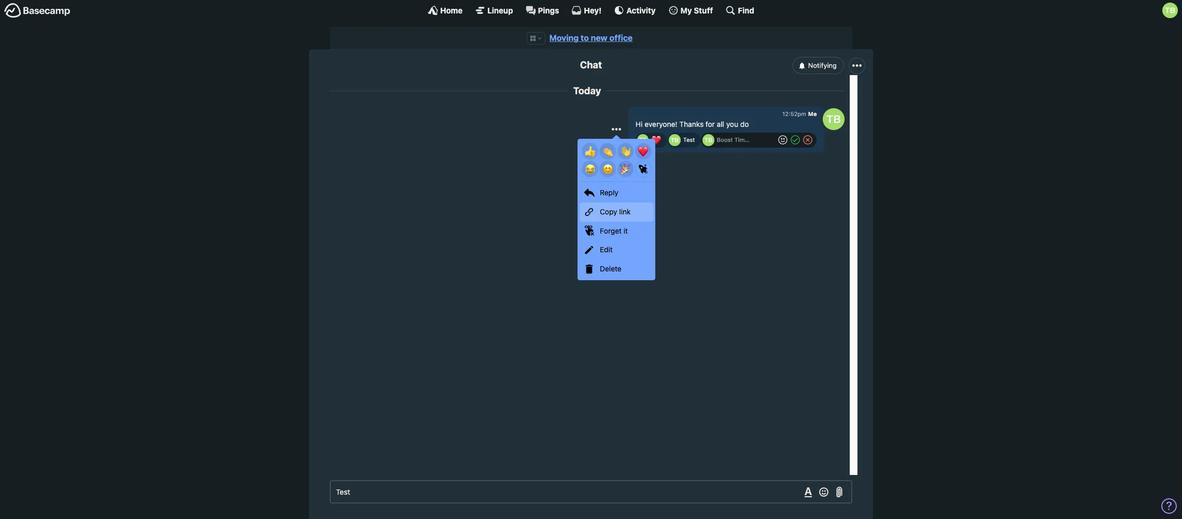 Task type: describe. For each thing, give the bounding box(es) containing it.
it
[[624, 227, 628, 235]]

chat
[[580, 59, 602, 71]]

find button
[[726, 5, 755, 16]]

everyone!
[[645, 120, 678, 129]]

reply
[[600, 188, 619, 197]]

tim burton image for add a boost element
[[703, 134, 715, 146]]

tim b. boosted the chat with 'test' element
[[668, 133, 701, 148]]

all
[[717, 120, 725, 129]]

forget
[[600, 227, 622, 235]]

12:52pm
[[783, 111, 807, 117]]

delete
[[600, 265, 622, 274]]

notifying link
[[793, 57, 845, 74]]

forget it link
[[580, 222, 654, 241]]

for
[[706, 120, 715, 129]]

moving to new office link
[[550, 33, 633, 43]]

notifying
[[809, 61, 837, 69]]

hey!
[[584, 5, 602, 15]]

switch accounts image
[[4, 3, 71, 19]]

0 vertical spatial test
[[684, 136, 695, 143]]

copy link
[[600, 207, 631, 216]]

test inside text box
[[336, 488, 350, 497]]

add a boost element
[[703, 134, 776, 146]]

home
[[441, 5, 463, 15]]

tim burton image right "12:52pm" element
[[823, 108, 845, 130]]

edit link
[[580, 241, 654, 260]]

copy
[[600, 207, 618, 216]]

my stuff button
[[669, 5, 714, 16]]

pings
[[538, 5, 560, 15]]

pings button
[[526, 5, 560, 16]]

main element
[[0, 0, 1183, 20]]

forget it
[[600, 227, 628, 235]]

Boost Tim… text field
[[717, 134, 776, 146]]

you
[[727, 120, 739, 129]]

Submit submit
[[788, 134, 803, 146]]

lineup
[[488, 5, 513, 15]]

copy link link
[[580, 203, 654, 222]]

stuff
[[694, 5, 714, 15]]

12:52pm link
[[783, 111, 807, 117]]

new
[[591, 33, 608, 43]]



Task type: vqa. For each thing, say whether or not it's contained in the screenshot.
12:52PM
yes



Task type: locate. For each thing, give the bounding box(es) containing it.
activity
[[627, 5, 656, 15]]

tim burton image inside tim b. boosted the chat with '❤️' element
[[638, 134, 649, 146]]

tim burton image inside tim b. boosted the chat with 'test' element
[[670, 134, 681, 146]]

tim burton image down for
[[703, 134, 715, 146]]

1 horizontal spatial test
[[684, 136, 695, 143]]

hey! button
[[572, 5, 602, 16]]

1 vertical spatial test
[[336, 488, 350, 497]]

thanks
[[680, 120, 704, 129]]

do
[[741, 120, 749, 129]]

None submit
[[582, 143, 599, 160], [600, 143, 617, 160], [618, 143, 634, 160], [635, 143, 652, 160], [582, 161, 599, 177], [600, 161, 617, 177], [618, 161, 634, 177], [582, 143, 599, 160], [600, 143, 617, 160], [618, 143, 634, 160], [635, 143, 652, 160], [582, 161, 599, 177], [600, 161, 617, 177], [618, 161, 634, 177]]

link
[[620, 207, 631, 216]]

test
[[684, 136, 695, 143], [336, 488, 350, 497]]

moving
[[550, 33, 579, 43]]

to
[[581, 33, 589, 43]]

delete link
[[580, 260, 654, 279]]

12:52pm element
[[783, 111, 807, 117]]

edit
[[600, 246, 613, 254]]

0 horizontal spatial test
[[336, 488, 350, 497]]

today
[[574, 85, 602, 97]]

reply link
[[580, 184, 654, 203]]

tim burton image
[[823, 108, 845, 130], [638, 134, 649, 146], [670, 134, 681, 146], [703, 134, 715, 146]]

hi
[[636, 120, 643, 129]]

Test text field
[[330, 481, 853, 504]]

tim b. boosted the chat with '❤️' element
[[636, 133, 667, 148]]

office
[[610, 33, 633, 43]]

my stuff
[[681, 5, 714, 15]]

find
[[739, 5, 755, 15]]

hi everyone! thanks for all you do
[[636, 120, 749, 129]]

tim burton image
[[1163, 3, 1179, 18]]

moving to new office
[[550, 33, 633, 43]]

tim burton image left ❤️
[[638, 134, 649, 146]]

lineup link
[[475, 5, 513, 16]]

home link
[[428, 5, 463, 16]]

tim burton image right ❤️
[[670, 134, 681, 146]]

my
[[681, 5, 692, 15]]

tim burton image for tim b. boosted the chat with 'test' element
[[670, 134, 681, 146]]

tim burton image for tim b. boosted the chat with '❤️' element
[[638, 134, 649, 146]]

❤️
[[652, 135, 662, 145]]

activity link
[[614, 5, 656, 16]]



